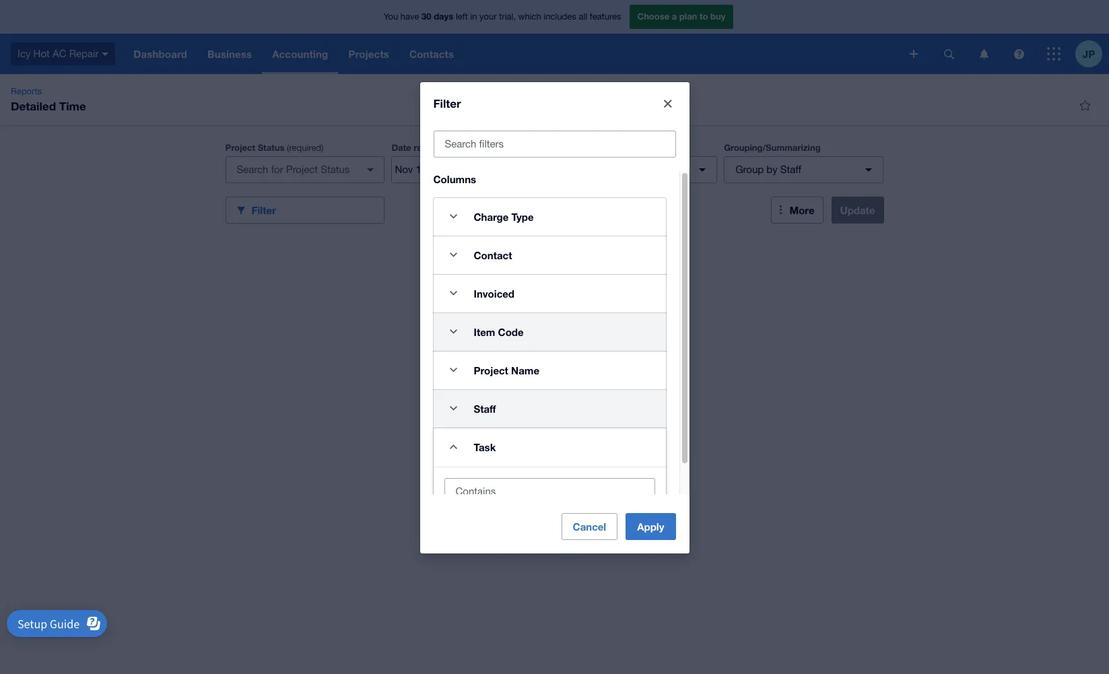 Task type: vqa. For each thing, say whether or not it's contained in the screenshot.
Filter to the top
yes



Task type: locate. For each thing, give the bounding box(es) containing it.
0 vertical spatial project
[[225, 142, 255, 153]]

expand image left the project name at the left of page
[[440, 357, 467, 384]]

svg image
[[1048, 47, 1061, 61], [944, 49, 954, 59], [910, 50, 918, 58]]

expand image up collapse icon
[[440, 395, 467, 422]]

features
[[590, 12, 621, 22]]

filter down status
[[252, 204, 276, 216]]

expand image left contact
[[440, 242, 467, 268]]

2 horizontal spatial svg image
[[1014, 49, 1024, 59]]

1 horizontal spatial filter
[[434, 96, 461, 110]]

update button
[[832, 197, 884, 224]]

2 expand image from the top
[[440, 318, 467, 345]]

staff up task
[[474, 403, 496, 415]]

close image
[[654, 90, 681, 117]]

3 expand image from the top
[[440, 357, 467, 384]]

1 expand image from the top
[[440, 203, 467, 230]]

expand image left invoiced
[[440, 280, 467, 307]]

Contains field
[[445, 479, 654, 504]]

jp banner
[[0, 0, 1110, 74]]

left
[[456, 12, 468, 22]]

reports
[[11, 86, 42, 96]]

1 vertical spatial filter
[[252, 204, 276, 216]]

a
[[672, 11, 677, 22]]

Search filters field
[[434, 131, 675, 157]]

Select end date field
[[459, 157, 524, 183]]

expand image for project
[[440, 357, 467, 384]]

0 horizontal spatial filter
[[252, 204, 276, 216]]

days
[[434, 11, 454, 22]]

filter button
[[225, 197, 385, 224]]

your
[[480, 12, 497, 22]]

charge type
[[474, 211, 534, 223]]

)
[[321, 143, 324, 153]]

0 horizontal spatial staff
[[474, 403, 496, 415]]

0 horizontal spatial svg image
[[102, 52, 109, 56]]

project left status
[[225, 142, 255, 153]]

this
[[443, 143, 459, 153]]

expand image
[[440, 242, 467, 268], [440, 280, 467, 307]]

invoiced
[[474, 287, 515, 299]]

Select start date field
[[392, 157, 458, 183]]

project left name
[[474, 364, 509, 376]]

cancel
[[573, 521, 606, 533]]

expand image
[[440, 203, 467, 230], [440, 318, 467, 345], [440, 357, 467, 384], [440, 395, 467, 422]]

all
[[579, 12, 588, 22]]

filter
[[434, 96, 461, 110], [252, 204, 276, 216]]

you
[[384, 12, 398, 22]]

project for project status ( required )
[[225, 142, 255, 153]]

more
[[790, 204, 815, 216]]

2 expand image from the top
[[440, 280, 467, 307]]

staff right by in the right top of the page
[[781, 164, 802, 175]]

project for project name
[[474, 364, 509, 376]]

item code
[[474, 326, 524, 338]]

plan
[[680, 11, 698, 22]]

1 horizontal spatial svg image
[[944, 49, 954, 59]]

columns
[[434, 173, 476, 185]]

0 vertical spatial expand image
[[440, 242, 467, 268]]

0 horizontal spatial project
[[225, 142, 255, 153]]

0 vertical spatial staff
[[781, 164, 802, 175]]

range
[[414, 142, 438, 153]]

group by staff
[[736, 164, 802, 175]]

task
[[474, 441, 496, 453]]

apply button
[[626, 513, 676, 540]]

expand image left item at the left of page
[[440, 318, 467, 345]]

svg image
[[980, 49, 989, 59], [1014, 49, 1024, 59], [102, 52, 109, 56]]

time
[[59, 99, 86, 113]]

group
[[736, 164, 764, 175]]

reports detailed time
[[11, 86, 86, 113]]

staff inside popup button
[[781, 164, 802, 175]]

navigation inside jp banner
[[123, 34, 901, 74]]

more button
[[771, 197, 824, 224]]

1 expand image from the top
[[440, 242, 467, 268]]

expand image left charge on the top of the page
[[440, 203, 467, 230]]

1 vertical spatial project
[[474, 364, 509, 376]]

project
[[225, 142, 255, 153], [474, 364, 509, 376]]

in
[[470, 12, 477, 22]]

navigation
[[123, 34, 901, 74]]

1 vertical spatial staff
[[474, 403, 496, 415]]

project inside filter dialog
[[474, 364, 509, 376]]

0 vertical spatial filter
[[434, 96, 461, 110]]

1 horizontal spatial staff
[[781, 164, 802, 175]]

which
[[518, 12, 542, 22]]

apply
[[637, 521, 665, 533]]

you have 30 days left in your trial, which includes all features
[[384, 11, 621, 22]]

icy hot ac repair
[[18, 48, 99, 59]]

group by staff button
[[724, 156, 884, 183]]

staff
[[781, 164, 802, 175], [474, 403, 496, 415]]

filter up the this
[[434, 96, 461, 110]]

to
[[700, 11, 708, 22]]

1 vertical spatial expand image
[[440, 280, 467, 307]]

1 horizontal spatial project
[[474, 364, 509, 376]]



Task type: describe. For each thing, give the bounding box(es) containing it.
date
[[392, 142, 411, 153]]

0 horizontal spatial svg image
[[910, 50, 918, 58]]

date range
[[392, 142, 438, 153]]

status
[[258, 142, 285, 153]]

expand image for invoiced
[[440, 280, 467, 307]]

svg image inside icy hot ac repair popup button
[[102, 52, 109, 56]]

required
[[289, 143, 321, 153]]

icy hot ac repair button
[[0, 34, 123, 74]]

icy
[[18, 48, 31, 59]]

choose
[[638, 11, 670, 22]]

contact
[[474, 249, 512, 261]]

2 horizontal spatial svg image
[[1048, 47, 1061, 61]]

repair
[[69, 48, 99, 59]]

4 expand image from the top
[[440, 395, 467, 422]]

expand image for contact
[[440, 242, 467, 268]]

detailed
[[11, 99, 56, 113]]

filter dialog
[[420, 82, 690, 554]]

1 horizontal spatial svg image
[[980, 49, 989, 59]]

filter inside filter dialog
[[434, 96, 461, 110]]

ac
[[53, 48, 66, 59]]

name
[[511, 364, 540, 376]]

this month
[[443, 143, 486, 153]]

grouping/summarizing
[[724, 142, 821, 153]]

buy
[[711, 11, 726, 22]]

(
[[287, 143, 289, 153]]

expand image for charge
[[440, 203, 467, 230]]

by
[[767, 164, 778, 175]]

project status ( required )
[[225, 142, 324, 153]]

choose a plan to buy
[[638, 11, 726, 22]]

jp button
[[1076, 34, 1110, 74]]

type
[[512, 211, 534, 223]]

item
[[474, 326, 495, 338]]

30
[[422, 11, 432, 22]]

month
[[461, 143, 486, 153]]

project name
[[474, 364, 540, 376]]

hot
[[33, 48, 50, 59]]

have
[[401, 12, 419, 22]]

cancel button
[[562, 513, 618, 540]]

filter inside filter button
[[252, 204, 276, 216]]

collapse image
[[440, 434, 467, 460]]

expand image for item
[[440, 318, 467, 345]]

update
[[840, 204, 875, 216]]

trial,
[[499, 12, 516, 22]]

staff inside filter dialog
[[474, 403, 496, 415]]

code
[[498, 326, 524, 338]]

charge
[[474, 211, 509, 223]]

reports link
[[5, 85, 47, 98]]

jp
[[1083, 47, 1096, 60]]

includes
[[544, 12, 577, 22]]



